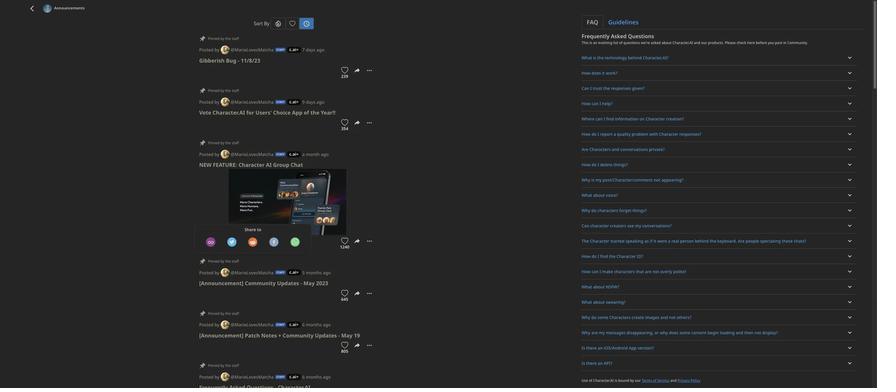 Task type: describe. For each thing, give the bounding box(es) containing it.
6 staff from the top
[[276, 375, 285, 379]]

5
[[302, 270, 305, 276]]

pinned by the staff for community
[[208, 259, 239, 264]]

@marielovesmatcha for community
[[231, 270, 274, 276]]

posted for [announcement] patch notes + community updates - may 19
[[199, 322, 213, 328]]

1 vertical spatial and
[[671, 378, 677, 383]]

1 list item from the top
[[582, 50, 857, 65]]

12 list item from the top
[[582, 218, 857, 234]]

users'
[[256, 109, 272, 116]]

3 share image from the top
[[354, 238, 361, 245]]

guidelines
[[608, 18, 639, 26]]

the for [announcement] patch notes + community updates - may 19
[[225, 311, 231, 316]]

please
[[725, 40, 736, 45]]

+ for users'
[[296, 99, 299, 105]]

terms of service link
[[642, 378, 670, 383]]

18 list item from the top
[[582, 310, 857, 325]]

a month ago
[[302, 151, 329, 157]]

@marielovesmatcha staff for for
[[231, 99, 285, 105]]

6 posted by from the top
[[199, 374, 220, 380]]

2 more options image from the top
[[366, 238, 373, 245]]

239
[[341, 74, 348, 79]]

pinned by the staff for patch
[[208, 311, 239, 316]]

posted by for new feature: character ai group chat
[[199, 151, 220, 157]]

like image for vote character.ai for users' choice app of the year!!
[[341, 119, 348, 126]]

facebook image
[[269, 238, 279, 247]]

evolving
[[599, 40, 613, 45]]

asked
[[651, 40, 661, 45]]

staff for ai
[[276, 152, 285, 156]]

2023
[[316, 280, 328, 287]]

ago for [announcement] patch notes + community updates - may 19
[[323, 322, 331, 328]]

pinned for [announcement] community updates - may 2023
[[208, 259, 220, 264]]

copy link to this post image
[[207, 239, 214, 246]]

2 list item from the top
[[582, 65, 857, 81]]

days for gibberish bug - 11/8/23
[[306, 47, 316, 53]]

16 list item from the top
[[582, 280, 857, 295]]

share post dialog
[[194, 224, 312, 253]]

20 list item from the top
[[582, 341, 857, 356]]

vote character.ai for users' choice app of the year!!
[[199, 109, 336, 116]]

0 horizontal spatial our
[[635, 378, 641, 383]]

[announcement] patch notes + community updates - may 19
[[199, 332, 360, 339]]

posted for gibberish bug - 11/8/23
[[199, 47, 213, 53]]

11/8/23
[[241, 57, 260, 64]]

3 list item from the top
[[582, 81, 857, 96]]

15 list item from the top
[[582, 264, 857, 280]]

a
[[302, 151, 305, 157]]

before
[[756, 40, 767, 45]]

6 staff from the top
[[232, 364, 239, 369]]

privacy policy link
[[678, 378, 701, 383]]

6 list item from the top
[[582, 127, 857, 142]]

this
[[582, 40, 589, 45]]

1 vertical spatial community
[[283, 332, 314, 339]]

@marielovesmatcha for patch
[[231, 322, 274, 328]]

ai
[[266, 161, 272, 169]]

posted for new feature: character ai group chat
[[199, 151, 213, 157]]

pinned by the staff for bug
[[208, 36, 239, 41]]

ago for gibberish bug - 11/8/23
[[317, 47, 325, 53]]

4 list item from the top
[[582, 96, 857, 111]]

staff for users'
[[276, 100, 285, 104]]

posted for [announcement] community updates - may 2023
[[199, 270, 213, 276]]

service
[[658, 378, 670, 383]]

6 @marielovesmatcha from the top
[[231, 374, 274, 380]]

posted by for [announcement] community updates - may 2023
[[199, 270, 220, 276]]

year!!
[[321, 109, 336, 116]]

like image for [announcement] patch notes + community updates - may 19
[[341, 342, 348, 349]]

faq
[[587, 18, 598, 26]]

month
[[306, 151, 320, 157]]

0 horizontal spatial updates
[[277, 280, 299, 287]]

like image for 1240
[[341, 238, 348, 245]]

new
[[199, 161, 212, 169]]

pinned by the staff for character.ai
[[208, 88, 239, 93]]

we're
[[641, 40, 650, 45]]

[announcement] for [announcement] community updates - may 2023
[[199, 280, 244, 287]]

of right terms
[[653, 378, 657, 383]]

frequently asked questions
[[582, 33, 654, 40]]

top first image
[[275, 20, 282, 27]]

notes
[[261, 332, 277, 339]]

community.
[[788, 40, 808, 45]]

@marielovesmatcha for bug
[[231, 47, 274, 53]]

6 @marielovesmatcha staff from the top
[[231, 374, 285, 380]]

staff for 11/8/23
[[276, 48, 285, 52]]

posted by for vote character.ai for users' choice app of the year!!
[[199, 99, 220, 105]]

the for new feature: character ai group chat
[[225, 141, 231, 146]]

0 horizontal spatial community
[[245, 280, 276, 287]]

6 c.ai + from the top
[[289, 374, 299, 380]]

@marielovesmatcha for character.ai
[[231, 99, 274, 105]]

c.ai + for ai
[[289, 151, 299, 157]]

twitter image
[[227, 238, 237, 247]]

months for may
[[306, 270, 322, 276]]

pinned by the staff for feature:
[[208, 141, 239, 146]]

this is an evolving list of questions we're asked about character.ai and our products. please check here before you post in community.
[[582, 40, 808, 45]]

805
[[341, 349, 348, 354]]

frequently
[[582, 33, 610, 40]]

13 list item from the top
[[582, 234, 857, 249]]

6 posted from the top
[[199, 374, 213, 380]]

an
[[593, 40, 598, 45]]

0 horizontal spatial -
[[238, 57, 239, 64]]

0 horizontal spatial character.ai
[[213, 109, 245, 116]]

c.ai for users'
[[289, 99, 296, 105]]

7 list item from the top
[[582, 142, 857, 157]]

6 pinned by the staff from the top
[[208, 364, 239, 369]]

ago for vote character.ai for users' choice app of the year!!
[[317, 99, 325, 105]]

[announcement] community updates - may 2023
[[199, 280, 328, 287]]

c.ai for +
[[289, 322, 296, 328]]

posted by for gibberish bug - 11/8/23
[[199, 47, 220, 53]]

character
[[239, 161, 265, 169]]

+ for -
[[296, 270, 299, 275]]

feature:
[[213, 161, 237, 169]]

newest first image
[[303, 20, 310, 27]]

here
[[748, 40, 755, 45]]

c.ai + for 11/8/23
[[289, 47, 299, 52]]

9
[[302, 99, 305, 105]]

7
[[302, 47, 305, 53]]

patch
[[245, 332, 260, 339]]

more options image for gibberish bug - 11/8/23
[[366, 67, 373, 74]]

months for community
[[306, 322, 322, 328]]

staff for +
[[276, 323, 285, 327]]

faq link
[[582, 15, 603, 29]]

7 days ago
[[302, 47, 325, 53]]

choice
[[273, 109, 291, 116]]

6 pinned from the top
[[208, 364, 220, 369]]

like image for 239
[[341, 67, 348, 74]]

group
[[273, 161, 289, 169]]

announcements
[[54, 5, 85, 11]]

more options image for [announcement] community updates - may 2023
[[366, 290, 373, 297]]

8 list item from the top
[[582, 157, 857, 173]]



Task type: vqa. For each thing, say whether or not it's contained in the screenshot.
topmost Like icon
no



Task type: locate. For each thing, give the bounding box(es) containing it.
2 like image from the top
[[341, 290, 348, 297]]

ago for new feature: character ai group chat
[[321, 151, 329, 157]]

1240
[[340, 244, 349, 250]]

+ for ai
[[296, 151, 299, 157]]

1 6 months ago from the top
[[302, 322, 331, 328]]

0 vertical spatial may
[[304, 280, 315, 287]]

4 pinned from the top
[[208, 259, 220, 264]]

0 vertical spatial days
[[306, 47, 316, 53]]

3 more options image from the top
[[366, 342, 373, 349]]

2 c.ai from the top
[[289, 99, 296, 105]]

0 vertical spatial [announcement]
[[199, 280, 244, 287]]

1 share image from the top
[[354, 290, 361, 297]]

share image right 354
[[354, 119, 361, 126]]

is left "bound"
[[615, 378, 618, 383]]

days right the 7
[[306, 47, 316, 53]]

1 days from the top
[[306, 47, 316, 53]]

sort by
[[254, 20, 270, 27]]

1 pinned by the staff from the top
[[208, 36, 239, 41]]

0 vertical spatial more options image
[[366, 119, 373, 126]]

the
[[225, 36, 231, 41], [225, 88, 231, 93], [311, 109, 319, 116], [225, 141, 231, 146], [225, 259, 231, 264], [225, 311, 231, 316], [225, 364, 231, 369]]

may left "19"
[[341, 332, 353, 339]]

post
[[775, 40, 783, 45]]

2 vertical spatial like image
[[341, 342, 348, 349]]

share to
[[245, 227, 261, 233]]

like image for [announcement] community updates - may 2023
[[341, 290, 348, 297]]

and left 'products.'
[[694, 40, 701, 45]]

10 list item from the top
[[582, 188, 857, 203]]

staff for character.ai
[[232, 88, 239, 93]]

1 vertical spatial like image
[[341, 238, 348, 245]]

1 horizontal spatial and
[[694, 40, 701, 45]]

staff for patch
[[232, 311, 239, 316]]

[announcement]
[[199, 280, 244, 287], [199, 332, 244, 339]]

4 @marielovesmatcha staff from the top
[[231, 270, 285, 276]]

updates
[[277, 280, 299, 287], [315, 332, 337, 339]]

1 horizontal spatial -
[[301, 280, 302, 287]]

0 vertical spatial share image
[[354, 290, 361, 297]]

like image
[[341, 67, 348, 74], [341, 238, 348, 245]]

by
[[264, 20, 270, 27]]

gibberish bug - 11/8/23
[[199, 57, 260, 64]]

1 vertical spatial more options image
[[366, 238, 373, 245]]

1 more options image from the top
[[366, 67, 373, 74]]

- left "19"
[[338, 332, 340, 339]]

days for vote character.ai for users' choice app of the year!!
[[306, 99, 316, 105]]

0 vertical spatial more options image
[[366, 67, 373, 74]]

questions
[[628, 33, 654, 40]]

- right bug
[[238, 57, 239, 64]]

2 more options image from the top
[[366, 290, 373, 297]]

5 c.ai from the top
[[289, 322, 296, 328]]

of right use
[[589, 378, 593, 383]]

staff for bug
[[232, 36, 239, 41]]

0 horizontal spatial may
[[304, 280, 315, 287]]

may
[[304, 280, 315, 287], [341, 332, 353, 339]]

staff for community
[[232, 259, 239, 264]]

more options image right '1240'
[[366, 238, 373, 245]]

c.ai for -
[[289, 270, 296, 275]]

1 vertical spatial is
[[615, 378, 618, 383]]

1 horizontal spatial is
[[615, 378, 618, 383]]

0 vertical spatial community
[[245, 280, 276, 287]]

3 posted from the top
[[199, 151, 213, 157]]

2 days from the top
[[306, 99, 316, 105]]

1 vertical spatial [announcement]
[[199, 332, 244, 339]]

1 pinned from the top
[[208, 36, 220, 41]]

0 vertical spatial share image
[[354, 67, 361, 74]]

3 c.ai from the top
[[289, 151, 296, 157]]

+ for +
[[296, 322, 299, 328]]

+ for 11/8/23
[[296, 47, 299, 52]]

2 vertical spatial character.ai
[[594, 378, 614, 383]]

the for [announcement] community updates - may 2023
[[225, 259, 231, 264]]

3 @marielovesmatcha from the top
[[231, 151, 274, 157]]

guidelines link
[[603, 15, 644, 29]]

share image right 645
[[354, 290, 361, 297]]

1 @marielovesmatcha staff from the top
[[231, 47, 285, 53]]

list
[[582, 50, 857, 371]]

c.ai + for users'
[[289, 99, 299, 105]]

@marielovesmatcha
[[231, 47, 274, 53], [231, 99, 274, 105], [231, 151, 274, 157], [231, 270, 274, 276], [231, 322, 274, 328], [231, 374, 274, 380]]

you
[[768, 40, 774, 45]]

posted by for [announcement] patch notes + community updates - may 19
[[199, 322, 220, 328]]

1 vertical spatial more options image
[[366, 290, 373, 297]]

posted
[[199, 47, 213, 53], [199, 99, 213, 105], [199, 151, 213, 157], [199, 270, 213, 276], [199, 322, 213, 328], [199, 374, 213, 380]]

1 horizontal spatial community
[[283, 332, 314, 339]]

2 vertical spatial months
[[306, 374, 322, 380]]

5 pinned by the staff from the top
[[208, 311, 239, 316]]

@marielovesmatcha staff for updates
[[231, 270, 285, 276]]

staff for -
[[276, 271, 285, 275]]

share image
[[354, 290, 361, 297], [354, 342, 361, 349]]

1 staff from the top
[[276, 48, 285, 52]]

bug
[[226, 57, 236, 64]]

2 6 months ago from the top
[[302, 374, 331, 380]]

more options image
[[366, 67, 373, 74], [366, 238, 373, 245], [366, 342, 373, 349]]

1 vertical spatial updates
[[315, 332, 337, 339]]

-
[[238, 57, 239, 64], [301, 280, 302, 287], [338, 332, 340, 339]]

use
[[582, 378, 588, 383]]

3 staff from the top
[[232, 141, 239, 146]]

gibberish
[[199, 57, 225, 64]]

5 list item from the top
[[582, 111, 857, 127]]

c.ai +
[[289, 47, 299, 52], [289, 99, 299, 105], [289, 151, 299, 157], [289, 270, 299, 275], [289, 322, 299, 328], [289, 374, 299, 380]]

14 list item from the top
[[582, 249, 857, 264]]

1 posted by from the top
[[199, 47, 220, 53]]

1 like image from the top
[[341, 119, 348, 126]]

reddit image
[[248, 238, 258, 247]]

2 posted from the top
[[199, 99, 213, 105]]

+
[[296, 47, 299, 52], [296, 99, 299, 105], [296, 151, 299, 157], [296, 270, 299, 275], [296, 322, 299, 328], [278, 332, 281, 339], [296, 374, 299, 380]]

share image for [announcement] community updates - may 2023
[[354, 290, 361, 297]]

1 vertical spatial share image
[[354, 342, 361, 349]]

1 vertical spatial -
[[301, 280, 302, 287]]

share image for [announcement] patch notes + community updates - may 19
[[354, 342, 361, 349]]

0 vertical spatial like image
[[341, 119, 348, 126]]

2 6 from the top
[[302, 374, 305, 380]]

2 c.ai + from the top
[[289, 99, 299, 105]]

2 @marielovesmatcha staff from the top
[[231, 99, 285, 105]]

our
[[702, 40, 707, 45], [635, 378, 641, 383]]

0 vertical spatial 6
[[302, 322, 305, 328]]

3 staff from the top
[[276, 152, 285, 156]]

pinned for new feature: character ai group chat
[[208, 141, 220, 146]]

2 vertical spatial -
[[338, 332, 340, 339]]

4 @marielovesmatcha from the top
[[231, 270, 274, 276]]

sort
[[254, 20, 263, 27]]

check
[[737, 40, 747, 45]]

3 months from the top
[[306, 374, 322, 380]]

@marielovesmatcha staff
[[231, 47, 285, 53], [231, 99, 285, 105], [231, 151, 285, 157], [231, 270, 285, 276], [231, 322, 285, 328], [231, 374, 285, 380]]

1 like image from the top
[[341, 67, 348, 74]]

3 pinned by the staff from the top
[[208, 141, 239, 146]]

0 horizontal spatial is
[[590, 40, 592, 45]]

0 vertical spatial character.ai
[[673, 40, 693, 45]]

- left 2023
[[301, 280, 302, 287]]

0 vertical spatial is
[[590, 40, 592, 45]]

more options image
[[366, 119, 373, 126], [366, 290, 373, 297]]

3 like image from the top
[[341, 342, 348, 349]]

@marielovesmatcha staff for notes
[[231, 322, 285, 328]]

1 vertical spatial 6
[[302, 374, 305, 380]]

5 staff from the top
[[232, 311, 239, 316]]

5 pinned from the top
[[208, 311, 220, 316]]

chat
[[291, 161, 303, 169]]

questions
[[624, 40, 640, 45]]

0 vertical spatial like image
[[341, 67, 348, 74]]

to
[[257, 227, 261, 233]]

our left 'products.'
[[702, 40, 707, 45]]

more options image right the 239
[[366, 67, 373, 74]]

4 staff from the top
[[232, 259, 239, 264]]

1 horizontal spatial may
[[341, 332, 353, 339]]

products.
[[708, 40, 724, 45]]

1 more options image from the top
[[366, 119, 373, 126]]

c.ai + for +
[[289, 322, 299, 328]]

19 list item from the top
[[582, 325, 857, 341]]

2 [announcement] from the top
[[199, 332, 244, 339]]

2 share image from the top
[[354, 119, 361, 126]]

is left an
[[590, 40, 592, 45]]

days
[[306, 47, 316, 53], [306, 99, 316, 105]]

2 @marielovesmatcha from the top
[[231, 99, 274, 105]]

c.ai for 11/8/23
[[289, 47, 296, 52]]

more options image for vote character.ai for users' choice app of the year!!
[[366, 119, 373, 126]]

1 6 from the top
[[302, 322, 305, 328]]

5 @marielovesmatcha from the top
[[231, 322, 274, 328]]

staff
[[232, 36, 239, 41], [232, 88, 239, 93], [232, 141, 239, 146], [232, 259, 239, 264], [232, 311, 239, 316], [232, 364, 239, 369]]

our left terms
[[635, 378, 641, 383]]

@marielovesmatcha for feature:
[[231, 151, 274, 157]]

2 horizontal spatial character.ai
[[673, 40, 693, 45]]

share image right the 239
[[354, 67, 361, 74]]

1 horizontal spatial character.ai
[[594, 378, 614, 383]]

share image for gibberish bug - 11/8/23
[[354, 67, 361, 74]]

5 posted by from the top
[[199, 322, 220, 328]]

ago
[[317, 47, 325, 53], [317, 99, 325, 105], [321, 151, 329, 157], [323, 270, 331, 276], [323, 322, 331, 328], [323, 374, 331, 380]]

5 months ago
[[302, 270, 331, 276]]

1 vertical spatial share image
[[354, 119, 361, 126]]

bound
[[619, 378, 630, 383]]

@marielovesmatcha staff for character
[[231, 151, 285, 157]]

19
[[354, 332, 360, 339]]

and right service
[[671, 378, 677, 383]]

staff for feature:
[[232, 141, 239, 146]]

2 months from the top
[[306, 322, 322, 328]]

1 share image from the top
[[354, 67, 361, 74]]

pinned by the staff
[[208, 36, 239, 41], [208, 88, 239, 93], [208, 141, 239, 146], [208, 259, 239, 264], [208, 311, 239, 316], [208, 364, 239, 369]]

4 pinned by the staff from the top
[[208, 259, 239, 264]]

by
[[221, 36, 224, 41], [215, 47, 220, 53], [221, 88, 224, 93], [215, 99, 220, 105], [221, 141, 224, 146], [215, 151, 220, 157], [221, 259, 224, 264], [215, 270, 220, 276], [221, 311, 224, 316], [215, 322, 220, 328], [221, 364, 224, 369], [215, 374, 220, 380], [630, 378, 634, 383]]

645
[[341, 297, 348, 302]]

community
[[245, 280, 276, 287], [283, 332, 314, 339]]

2 horizontal spatial -
[[338, 332, 340, 339]]

2 vertical spatial more options image
[[366, 342, 373, 349]]

new feature: character ai group chat
[[199, 161, 303, 169]]

pinned for vote character.ai for users' choice app of the year!!
[[208, 88, 220, 93]]

share image right '1240'
[[354, 238, 361, 245]]

2 like image from the top
[[341, 238, 348, 245]]

1 staff from the top
[[232, 36, 239, 41]]

1 @marielovesmatcha from the top
[[231, 47, 274, 53]]

share image
[[354, 67, 361, 74], [354, 119, 361, 126], [354, 238, 361, 245]]

of right app
[[304, 109, 309, 116]]

1 horizontal spatial updates
[[315, 332, 337, 339]]

2 staff from the top
[[232, 88, 239, 93]]

share image down "19"
[[354, 342, 361, 349]]

[announcement] for [announcement] patch notes + community updates - may 19
[[199, 332, 244, 339]]

privacy
[[678, 378, 690, 383]]

character.ai
[[673, 40, 693, 45], [213, 109, 245, 116], [594, 378, 614, 383]]

share image for vote character.ai for users' choice app of the year!!
[[354, 119, 361, 126]]

3 c.ai + from the top
[[289, 151, 299, 157]]

4 posted by from the top
[[199, 270, 220, 276]]

4 posted from the top
[[199, 270, 213, 276]]

2 pinned by the staff from the top
[[208, 88, 239, 93]]

1 vertical spatial 6 months ago
[[302, 374, 331, 380]]

1 vertical spatial may
[[341, 332, 353, 339]]

list
[[614, 40, 619, 45]]

21 list item from the top
[[582, 356, 857, 371]]

days right 9 on the top of the page
[[306, 99, 316, 105]]

list item
[[582, 50, 857, 65], [582, 65, 857, 81], [582, 81, 857, 96], [582, 96, 857, 111], [582, 111, 857, 127], [582, 127, 857, 142], [582, 142, 857, 157], [582, 157, 857, 173], [582, 173, 857, 188], [582, 188, 857, 203], [582, 203, 857, 218], [582, 218, 857, 234], [582, 234, 857, 249], [582, 249, 857, 264], [582, 264, 857, 280], [582, 280, 857, 295], [582, 295, 857, 310], [582, 310, 857, 325], [582, 325, 857, 341], [582, 341, 857, 356], [582, 356, 857, 371]]

of
[[619, 40, 623, 45], [304, 109, 309, 116], [589, 378, 593, 383], [653, 378, 657, 383]]

1 vertical spatial days
[[306, 99, 316, 105]]

5 @marielovesmatcha staff from the top
[[231, 322, 285, 328]]

pinned
[[208, 36, 220, 41], [208, 88, 220, 93], [208, 141, 220, 146], [208, 259, 220, 264], [208, 311, 220, 316], [208, 364, 220, 369]]

about
[[662, 40, 672, 45]]

0 vertical spatial and
[[694, 40, 701, 45]]

more options image for [announcement] patch notes + community updates - may 19
[[366, 342, 373, 349]]

@marielovesmatcha staff for -
[[231, 47, 285, 53]]

asked
[[611, 33, 627, 40]]

1 vertical spatial character.ai
[[213, 109, 245, 116]]

the for vote character.ai for users' choice app of the year!!
[[225, 88, 231, 93]]

0 vertical spatial -
[[238, 57, 239, 64]]

0 vertical spatial months
[[306, 270, 322, 276]]

pinned for [announcement] patch notes + community updates - may 19
[[208, 311, 220, 316]]

the for gibberish bug - 11/8/23
[[225, 36, 231, 41]]

1 months from the top
[[306, 270, 322, 276]]

4 c.ai + from the top
[[289, 270, 299, 275]]

1 vertical spatial months
[[306, 322, 322, 328]]

more options image right 354
[[366, 119, 373, 126]]

2 staff from the top
[[276, 100, 285, 104]]

1 posted from the top
[[199, 47, 213, 53]]

may down 5
[[304, 280, 315, 287]]

4 staff from the top
[[276, 271, 285, 275]]

app
[[292, 109, 302, 116]]

0 vertical spatial updates
[[277, 280, 299, 287]]

most liked first image
[[290, 21, 295, 27]]

more options image right 645
[[366, 290, 373, 297]]

vote
[[199, 109, 211, 116]]

6 c.ai from the top
[[289, 374, 296, 380]]

5 staff from the top
[[276, 323, 285, 327]]

like image
[[341, 119, 348, 126], [341, 290, 348, 297], [341, 342, 348, 349]]

5 posted from the top
[[199, 322, 213, 328]]

pinned for gibberish bug - 11/8/23
[[208, 36, 220, 41]]

of right list
[[619, 40, 623, 45]]

1 vertical spatial our
[[635, 378, 641, 383]]

in
[[784, 40, 787, 45]]

6
[[302, 322, 305, 328], [302, 374, 305, 380]]

2 pinned from the top
[[208, 88, 220, 93]]

use of character.ai is bound by our terms of service and privacy policy
[[582, 378, 701, 383]]

9 days ago
[[302, 99, 325, 105]]

c.ai for ai
[[289, 151, 296, 157]]

c.ai
[[289, 47, 296, 52], [289, 99, 296, 105], [289, 151, 296, 157], [289, 270, 296, 275], [289, 322, 296, 328], [289, 374, 296, 380]]

policy
[[691, 378, 701, 383]]

3 pinned from the top
[[208, 141, 220, 146]]

11 list item from the top
[[582, 203, 857, 218]]

share
[[245, 227, 256, 233]]

c.ai + for -
[[289, 270, 299, 275]]

0 vertical spatial 6 months ago
[[302, 322, 331, 328]]

2 vertical spatial share image
[[354, 238, 361, 245]]

5 c.ai + from the top
[[289, 322, 299, 328]]

1 c.ai + from the top
[[289, 47, 299, 52]]

1 vertical spatial like image
[[341, 290, 348, 297]]

posted for vote character.ai for users' choice app of the year!!
[[199, 99, 213, 105]]

1 horizontal spatial our
[[702, 40, 707, 45]]

0 vertical spatial our
[[702, 40, 707, 45]]

staff
[[276, 48, 285, 52], [276, 100, 285, 104], [276, 152, 285, 156], [276, 271, 285, 275], [276, 323, 285, 327], [276, 375, 285, 379]]

354
[[341, 126, 348, 131]]

more options image right 805
[[366, 342, 373, 349]]

character.ai right use
[[594, 378, 614, 383]]

is
[[590, 40, 592, 45], [615, 378, 618, 383]]

9 list item from the top
[[582, 173, 857, 188]]

0 horizontal spatial and
[[671, 378, 677, 383]]

2 share image from the top
[[354, 342, 361, 349]]

whatsapp image
[[290, 238, 300, 247]]

3 posted by from the top
[[199, 151, 220, 157]]

17 list item from the top
[[582, 295, 857, 310]]

posted by
[[199, 47, 220, 53], [199, 99, 220, 105], [199, 151, 220, 157], [199, 270, 220, 276], [199, 322, 220, 328], [199, 374, 220, 380]]

character.ai right the about
[[673, 40, 693, 45]]

terms
[[642, 378, 652, 383]]

character.ai left for at top left
[[213, 109, 245, 116]]

for
[[246, 109, 254, 116]]

ago for [announcement] community updates - may 2023
[[323, 270, 331, 276]]

6 months ago
[[302, 322, 331, 328], [302, 374, 331, 380]]

4 c.ai from the top
[[289, 270, 296, 275]]



